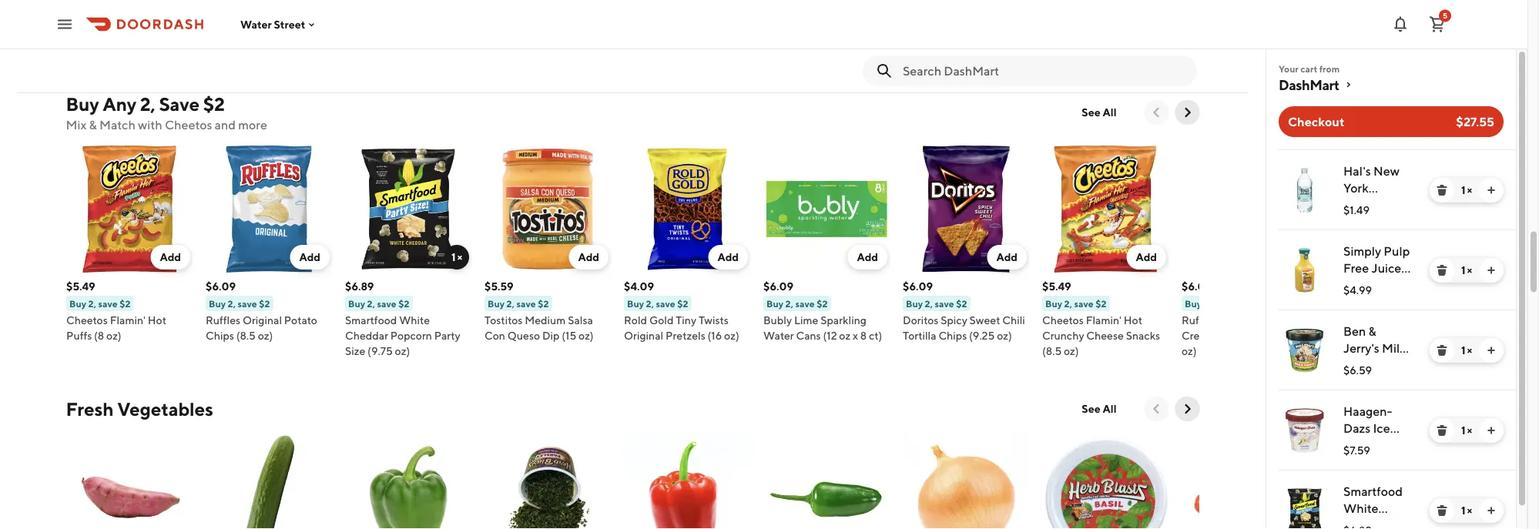 Task type: describe. For each thing, give the bounding box(es) containing it.
cheddar inside $6.89 buy 2, save $2 smartfood white cheddar popcorn party size (9.75 oz)
[[345, 330, 388, 342]]

cart
[[1301, 63, 1318, 74]]

doritos spicy sweet chili tortilla chips (9.25 oz) image
[[903, 146, 1030, 273]]

save for cream
[[1213, 299, 1233, 309]]

spicy
[[941, 314, 967, 327]]

sweet
[[969, 314, 1000, 327]]

2, for $6.09 buy 2, save $2 ruffles original potato chips (8.5 oz)
[[227, 299, 235, 309]]

(16
[[707, 330, 722, 342]]

see all for previous button of carousel icon
[[1082, 403, 1117, 416]]

dip
[[542, 330, 559, 342]]

2, for $6.09 buy 2, save $2 doritos spicy sweet chili tortilla chips (9.25 oz)
[[925, 299, 933, 309]]

× for $6.59
[[1467, 344, 1472, 357]]

rold gold tiny twists original pretzels (16 oz) image
[[624, 146, 751, 273]]

sparkling
[[820, 314, 866, 327]]

see for previous button of carousel icon
[[1082, 403, 1101, 416]]

$6.09 buy 2, save $2 doritos spicy sweet chili tortilla chips (9.25 oz)
[[903, 280, 1025, 342]]

save for (8.5
[[237, 299, 257, 309]]

cream
[[1182, 330, 1214, 342]]

oz) inside $6.09 buy 2, save $2 doritos spicy sweet chili tortilla chips (9.25 oz)
[[997, 330, 1012, 342]]

vegetables
[[117, 398, 213, 420]]

$6.09 for doritos spicy sweet chili tortilla chips (9.25 oz)
[[903, 280, 933, 293]]

save for queso
[[516, 299, 536, 309]]

simply pulp free juice orange (52 oz)
[[1344, 244, 1410, 309]]

potato inside $6.09 buy 2, save $2 ruffles cheddar & sour cream potato chips (8 oz)
[[1217, 330, 1250, 342]]

(8 inside $5.49 buy 2, save $2 cheetos flamin' hot puffs (8 oz)
[[94, 330, 104, 342]]

see all link for previous button of carousel icon
[[1073, 397, 1126, 422]]

buy for tostitos medium salsa con queso dip (15 oz)
[[487, 299, 504, 309]]

1 for $6.59
[[1462, 344, 1466, 357]]

all for previous button of carousel image
[[1103, 106, 1117, 119]]

with
[[138, 118, 162, 133]]

$2 for $6.09 buy 2, save $2 doritos spicy sweet chili tortilla chips (9.25 oz)
[[956, 299, 967, 309]]

$5.49 buy 2, save $2 cheetos flamin' hot puffs (8 oz)
[[66, 280, 166, 342]]

your
[[1279, 63, 1299, 74]]

save for cheese
[[1074, 299, 1093, 309]]

× for $1.49
[[1467, 184, 1472, 196]]

all for previous button of carousel icon
[[1103, 403, 1117, 416]]

$2 for buy any 2, save $2 mix & match with cheetos and more
[[203, 93, 225, 115]]

dashmart link
[[1279, 76, 1504, 94]]

size
[[345, 345, 365, 358]]

from
[[1320, 63, 1340, 74]]

oz) inside $6.09 buy 2, save $2 ruffles original potato chips (8.5 oz)
[[257, 330, 273, 342]]

oz) inside $6.09 buy 2, save $2 ruffles cheddar & sour cream potato chips (8 oz)
[[1182, 345, 1197, 358]]

oz) inside $5.49 buy 2, save $2 cheetos flamin' hot puffs (8 oz)
[[106, 330, 121, 342]]

original inside $4.09 buy 2, save $2 rold gold tiny twists original pretzels (16 oz)
[[624, 330, 663, 342]]

see all link for previous button of carousel image
[[1073, 101, 1126, 125]]

remove item from cart image for $6.59
[[1436, 344, 1448, 357]]

bubly lime sparkling water cans (12 oz x 8 ct) image
[[763, 146, 890, 273]]

cheetos for cheetos flamin' hot puffs (8 oz)
[[66, 314, 107, 327]]

x
[[853, 330, 858, 342]]

doritos
[[903, 314, 938, 327]]

$2 for $6.09 buy 2, save $2 bubly lime sparkling water cans (12 oz x 8 ct)
[[816, 299, 828, 309]]

medium
[[524, 314, 565, 327]]

8
[[860, 330, 867, 342]]

add one to cart image for $7.59
[[1485, 425, 1498, 437]]

street
[[274, 18, 305, 31]]

buy for ruffles original potato chips (8.5 oz)
[[208, 299, 225, 309]]

sour
[[1273, 314, 1296, 327]]

jalapeno peppers image
[[763, 434, 890, 529]]

original inside $6.09 buy 2, save $2 ruffles original potato chips (8.5 oz)
[[242, 314, 282, 327]]

orange
[[1344, 278, 1386, 292]]

save for original
[[656, 299, 675, 309]]

cucumber (each) image
[[205, 434, 332, 529]]

$6.09 for bubly lime sparkling water cans (12 oz x 8 ct)
[[763, 280, 793, 293]]

next button of carousel image
[[1180, 402, 1195, 417]]

$6.09 buy 2, save $2 ruffles original potato chips (8.5 oz)
[[205, 280, 317, 342]]

2, for $6.09 buy 2, save $2 ruffles cheddar & sour cream potato chips (8 oz)
[[1204, 299, 1211, 309]]

fresh vegetables link
[[66, 397, 213, 422]]

bubly
[[763, 314, 792, 327]]

oz
[[839, 330, 850, 342]]

2, for $5.49 buy 2, save $2 cheetos flamin' hot puffs (8 oz)
[[88, 299, 96, 309]]

open menu image
[[55, 15, 74, 34]]

twists
[[698, 314, 728, 327]]

simply
[[1344, 244, 1382, 258]]

see for previous button of carousel image
[[1082, 106, 1101, 119]]

5 items, open order cart image
[[1428, 15, 1447, 34]]

remove item from cart image for $1.49
[[1436, 184, 1448, 196]]

next button of carousel image
[[1180, 105, 1195, 121]]

1 × for $4.99
[[1462, 264, 1472, 277]]

oz) inside $5.49 buy 2, save $2 cheetos flamin' hot crunchy cheese snacks (8.5 oz)
[[1064, 345, 1079, 358]]

match
[[99, 118, 135, 133]]

hot for cheetos flamin' hot crunchy cheese snacks (8.5 oz)
[[1124, 314, 1142, 327]]

$4.99
[[1344, 284, 1372, 297]]

add for cheetos flamin' hot puffs (8 oz)
[[159, 251, 181, 264]]

tostitos
[[484, 314, 522, 327]]

$6.59
[[1344, 364, 1372, 377]]

water street
[[240, 18, 305, 31]]

$5.49 for cheetos flamin' hot puffs (8 oz)
[[66, 280, 95, 293]]

ct)
[[869, 330, 882, 342]]

1 × for $7.59
[[1462, 424, 1472, 437]]

any
[[103, 93, 136, 115]]

remove item from cart image
[[1436, 264, 1448, 277]]

(12
[[823, 330, 837, 342]]

add for tostitos medium salsa con queso dip (15 oz)
[[578, 251, 599, 264]]

fresh vegetables
[[66, 398, 213, 420]]

green bell pepper image
[[345, 434, 472, 529]]

1 × for $1.49
[[1462, 184, 1472, 196]]

2, for $5.49 buy 2, save $2 cheetos flamin' hot crunchy cheese snacks (8.5 oz)
[[1064, 299, 1072, 309]]

4 remove item from cart image from the top
[[1436, 505, 1448, 517]]

hot for cheetos flamin' hot puffs (8 oz)
[[147, 314, 166, 327]]

flamin' for oz)
[[110, 314, 145, 327]]

save for (8
[[98, 299, 117, 309]]

$4.09
[[624, 280, 654, 293]]

more
[[238, 118, 267, 133]]

pretzels
[[665, 330, 705, 342]]

$6.09 for ruffles cheddar & sour cream potato chips (8 oz)
[[1182, 280, 1212, 293]]

2, for $4.09 buy 2, save $2 rold gold tiny twists original pretzels (16 oz)
[[646, 299, 654, 309]]

5 button
[[1422, 9, 1453, 40]]

your cart from
[[1279, 63, 1340, 74]]

1 for $1.49
[[1462, 184, 1466, 196]]

salsa
[[568, 314, 593, 327]]

1 for $7.59
[[1462, 424, 1466, 437]]

add for bubly lime sparkling water cans (12 oz x 8 ct)
[[857, 251, 878, 264]]

$2 for $4.09 buy 2, save $2 rold gold tiny twists original pretzels (16 oz)
[[677, 299, 688, 309]]

cans
[[796, 330, 821, 342]]

red bell pepper image
[[624, 434, 751, 529]]

2, for buy any 2, save $2 mix & match with cheetos and more
[[140, 93, 155, 115]]

$5.49 buy 2, save $2 cheetos flamin' hot crunchy cheese snacks (8.5 oz)
[[1042, 280, 1160, 358]]

buy for bubly lime sparkling water cans (12 oz x 8 ct)
[[766, 299, 783, 309]]

save for cans
[[795, 299, 815, 309]]

$5.59
[[484, 280, 513, 293]]

buy for doritos spicy sweet chili tortilla chips (9.25 oz)
[[906, 299, 923, 309]]

juice
[[1372, 261, 1402, 275]]

pulp
[[1384, 244, 1410, 258]]

add for ruffles original potato chips (8.5 oz)
[[299, 251, 320, 264]]

haagen-dazs ice cream vanilla (14 oz) image
[[1282, 408, 1328, 454]]

buy for rold gold tiny twists original pretzels (16 oz)
[[627, 299, 644, 309]]



Task type: locate. For each thing, give the bounding box(es) containing it.
buy for smartfood white cheddar popcorn party size (9.75 oz)
[[348, 299, 365, 309]]

chips
[[205, 330, 234, 342], [938, 330, 967, 342], [1252, 330, 1280, 342]]

1 vertical spatial (8.5
[[1042, 345, 1061, 358]]

0 vertical spatial water
[[240, 18, 272, 31]]

smartfood
[[345, 314, 397, 327]]

0 horizontal spatial (8
[[94, 330, 104, 342]]

chips inside $6.09 buy 2, save $2 doritos spicy sweet chili tortilla chips (9.25 oz)
[[938, 330, 967, 342]]

water down bubly
[[763, 330, 794, 342]]

flamin'
[[110, 314, 145, 327], [1086, 314, 1121, 327]]

3 add one to cart image from the top
[[1485, 425, 1498, 437]]

3 save from the left
[[377, 299, 396, 309]]

save inside $6.09 buy 2, save $2 ruffles cheddar & sour cream potato chips (8 oz)
[[1213, 299, 1233, 309]]

1 see from the top
[[1082, 106, 1101, 119]]

$2 inside $6.09 buy 2, save $2 ruffles cheddar & sour cream potato chips (8 oz)
[[1235, 299, 1246, 309]]

con
[[484, 330, 505, 342]]

mix
[[66, 118, 87, 133]]

(8
[[94, 330, 104, 342], [1283, 330, 1293, 342]]

$5.49 up puffs
[[66, 280, 95, 293]]

1 horizontal spatial &
[[1264, 314, 1271, 327]]

buy inside $5.49 buy 2, save $2 cheetos flamin' hot crunchy cheese snacks (8.5 oz)
[[1045, 299, 1062, 309]]

$5.49 inside $5.49 buy 2, save $2 cheetos flamin' hot puffs (8 oz)
[[66, 280, 95, 293]]

popcorn
[[390, 330, 432, 342]]

(8 down sour
[[1283, 330, 1293, 342]]

2 all from the top
[[1103, 403, 1117, 416]]

simply pulp free juice orange (52 oz) image
[[1282, 247, 1328, 294]]

ruffles inside $6.09 buy 2, save $2 ruffles cheddar & sour cream potato chips (8 oz)
[[1182, 314, 1216, 327]]

tortilla
[[903, 330, 936, 342]]

0 horizontal spatial ruffles
[[205, 314, 240, 327]]

flamin' for snacks
[[1086, 314, 1121, 327]]

water inside $6.09 buy 2, save $2 bubly lime sparkling water cans (12 oz x 8 ct)
[[763, 330, 794, 342]]

party
[[434, 330, 460, 342]]

2, inside $5.49 buy 2, save $2 cheetos flamin' hot crunchy cheese snacks (8.5 oz)
[[1064, 299, 1072, 309]]

$2 for $5.49 buy 2, save $2 cheetos flamin' hot puffs (8 oz)
[[119, 299, 130, 309]]

2 $5.49 from the left
[[1042, 280, 1071, 293]]

3 add from the left
[[578, 251, 599, 264]]

ben & jerry's milk & cookies ice cream (16 oz) image
[[1282, 327, 1328, 374]]

1 horizontal spatial original
[[624, 330, 663, 342]]

0 horizontal spatial flamin'
[[110, 314, 145, 327]]

0 vertical spatial see
[[1082, 106, 1101, 119]]

save
[[98, 299, 117, 309], [237, 299, 257, 309], [377, 299, 396, 309], [516, 299, 536, 309], [656, 299, 675, 309], [795, 299, 815, 309], [934, 299, 954, 309], [1074, 299, 1093, 309], [1213, 299, 1233, 309]]

ruffles original potato chips (8.5 oz) image
[[205, 146, 332, 273]]

add for cheetos flamin' hot crunchy cheese snacks (8.5 oz)
[[1136, 251, 1157, 264]]

$6.89
[[345, 280, 374, 293]]

1 × button
[[444, 245, 469, 270], [444, 245, 469, 270]]

see left previous button of carousel icon
[[1082, 403, 1101, 416]]

buy for cheetos flamin' hot puffs (8 oz)
[[69, 299, 86, 309]]

cheetos
[[165, 118, 212, 133], [66, 314, 107, 327], [1042, 314, 1084, 327]]

save inside $5.49 buy 2, save $2 cheetos flamin' hot puffs (8 oz)
[[98, 299, 117, 309]]

all left previous button of carousel image
[[1103, 106, 1117, 119]]

puffs
[[66, 330, 91, 342]]

2 see all from the top
[[1082, 403, 1117, 416]]

oz) inside $5.59 buy 2, save $2 tostitos medium salsa con queso dip (15 oz)
[[578, 330, 593, 342]]

cheddar down the smartfood
[[345, 330, 388, 342]]

1 remove item from cart image from the top
[[1436, 184, 1448, 196]]

1 ruffles from the left
[[205, 314, 240, 327]]

1 add one to cart image from the top
[[1485, 264, 1498, 277]]

0 vertical spatial &
[[89, 118, 97, 133]]

&
[[89, 118, 97, 133], [1264, 314, 1271, 327]]

(52
[[1389, 278, 1408, 292]]

queso
[[507, 330, 540, 342]]

5
[[1443, 11, 1448, 20]]

1 vertical spatial see
[[1082, 403, 1101, 416]]

smartfood white cheddar popcorn party size (9.75 oz) image
[[345, 146, 472, 273], [1282, 488, 1328, 529]]

goodness gardens herb blastz basil (0.45 oz) image
[[1042, 434, 1169, 529]]

rold
[[624, 314, 647, 327]]

see all link left previous button of carousel icon
[[1073, 397, 1126, 422]]

chili
[[1002, 314, 1025, 327]]

add one to cart image
[[1485, 184, 1498, 196]]

& inside $6.09 buy 2, save $2 ruffles cheddar & sour cream potato chips (8 oz)
[[1264, 314, 1271, 327]]

4 $6.09 from the left
[[1182, 280, 1212, 293]]

$2 inside buy any 2, save $2 mix & match with cheetos and more
[[203, 93, 225, 115]]

water
[[240, 18, 272, 31], [763, 330, 794, 342]]

see all
[[1082, 106, 1117, 119], [1082, 403, 1117, 416]]

(9.25
[[969, 330, 995, 342]]

ruffles inside $6.09 buy 2, save $2 ruffles original potato chips (8.5 oz)
[[205, 314, 240, 327]]

ruffles
[[205, 314, 240, 327], [1182, 314, 1216, 327]]

2, for $6.89 buy 2, save $2 smartfood white cheddar popcorn party size (9.75 oz)
[[367, 299, 375, 309]]

2 add one to cart image from the top
[[1485, 344, 1498, 357]]

cheetos down save
[[165, 118, 212, 133]]

cheetos flamin' hot crunchy cheese snacks (8.5 oz) image
[[1042, 146, 1169, 273]]

oz) inside simply pulp free juice orange (52 oz)
[[1344, 295, 1361, 309]]

5 add from the left
[[857, 251, 878, 264]]

(15
[[561, 330, 576, 342]]

2 chips from the left
[[938, 330, 967, 342]]

1 horizontal spatial (8
[[1283, 330, 1293, 342]]

6 save from the left
[[795, 299, 815, 309]]

8 save from the left
[[1074, 299, 1093, 309]]

$6.09 for ruffles original potato chips (8.5 oz)
[[205, 280, 235, 293]]

add for doritos spicy sweet chili tortilla chips (9.25 oz)
[[996, 251, 1017, 264]]

buy inside $6.09 buy 2, save $2 bubly lime sparkling water cans (12 oz x 8 ct)
[[766, 299, 783, 309]]

cheetos up puffs
[[66, 314, 107, 327]]

add one to cart image for $6.59
[[1485, 344, 1498, 357]]

cheetos inside buy any 2, save $2 mix & match with cheetos and more
[[165, 118, 212, 133]]

2 see all link from the top
[[1073, 397, 1126, 422]]

dashmart
[[1279, 76, 1339, 93]]

1 horizontal spatial smartfood white cheddar popcorn party size (9.75 oz) image
[[1282, 488, 1328, 529]]

0 vertical spatial all
[[1103, 106, 1117, 119]]

0 horizontal spatial chips
[[205, 330, 234, 342]]

save inside $6.09 buy 2, save $2 bubly lime sparkling water cans (12 oz x 8 ct)
[[795, 299, 815, 309]]

$2 inside $4.09 buy 2, save $2 rold gold tiny twists original pretzels (16 oz)
[[677, 299, 688, 309]]

1 horizontal spatial ruffles
[[1182, 314, 1216, 327]]

1 add from the left
[[159, 251, 181, 264]]

chips inside $6.09 buy 2, save $2 ruffles cheddar & sour cream potato chips (8 oz)
[[1252, 330, 1280, 342]]

cheddar inside $6.09 buy 2, save $2 ruffles cheddar & sour cream potato chips (8 oz)
[[1218, 314, 1262, 327]]

$2 inside $5.59 buy 2, save $2 tostitos medium salsa con queso dip (15 oz)
[[538, 299, 549, 309]]

see all left previous button of carousel icon
[[1082, 403, 1117, 416]]

free
[[1344, 261, 1369, 275]]

2 ruffles from the left
[[1182, 314, 1216, 327]]

2 see from the top
[[1082, 403, 1101, 416]]

hot inside $5.49 buy 2, save $2 cheetos flamin' hot puffs (8 oz)
[[147, 314, 166, 327]]

add up $6.09 buy 2, save $2 ruffles original potato chips (8.5 oz)
[[299, 251, 320, 264]]

1 × for $6.59
[[1462, 344, 1472, 357]]

1 vertical spatial smartfood white cheddar popcorn party size (9.75 oz) image
[[1282, 488, 1328, 529]]

$6.09
[[205, 280, 235, 293], [763, 280, 793, 293], [903, 280, 933, 293], [1182, 280, 1212, 293]]

2, inside $6.09 buy 2, save $2 ruffles cheddar & sour cream potato chips (8 oz)
[[1204, 299, 1211, 309]]

1 vertical spatial see all
[[1082, 403, 1117, 416]]

0 horizontal spatial original
[[242, 314, 282, 327]]

$4.09 buy 2, save $2 rold gold tiny twists original pretzels (16 oz)
[[624, 280, 739, 342]]

white
[[399, 314, 430, 327]]

add up salsa
[[578, 251, 599, 264]]

remove item from cart image
[[1436, 184, 1448, 196], [1436, 344, 1448, 357], [1436, 425, 1448, 437], [1436, 505, 1448, 517]]

2, inside $6.09 buy 2, save $2 bubly lime sparkling water cans (12 oz x 8 ct)
[[785, 299, 793, 309]]

1 hot from the left
[[147, 314, 166, 327]]

$6.09 inside $6.09 buy 2, save $2 ruffles cheddar & sour cream potato chips (8 oz)
[[1182, 280, 1212, 293]]

1 (8 from the left
[[94, 330, 104, 342]]

cheddar
[[1218, 314, 1262, 327], [345, 330, 388, 342]]

and
[[215, 118, 236, 133]]

2, inside $5.59 buy 2, save $2 tostitos medium salsa con queso dip (15 oz)
[[506, 299, 514, 309]]

& right mix
[[89, 118, 97, 133]]

1 horizontal spatial water
[[763, 330, 794, 342]]

0 horizontal spatial cheetos
[[66, 314, 107, 327]]

(8.5 inside $5.49 buy 2, save $2 cheetos flamin' hot crunchy cheese snacks (8.5 oz)
[[1042, 345, 1061, 358]]

7 save from the left
[[934, 299, 954, 309]]

$5.49 for cheetos flamin' hot crunchy cheese snacks (8.5 oz)
[[1042, 280, 1071, 293]]

× for $4.99
[[1467, 264, 1472, 277]]

1 horizontal spatial potato
[[1217, 330, 1250, 342]]

ruffles for cream
[[1182, 314, 1216, 327]]

2 $6.09 from the left
[[763, 280, 793, 293]]

notification bell image
[[1391, 15, 1410, 34]]

save inside $6.09 buy 2, save $2 ruffles original potato chips (8.5 oz)
[[237, 299, 257, 309]]

buy inside $6.09 buy 2, save $2 ruffles cheddar & sour cream potato chips (8 oz)
[[1185, 299, 1202, 309]]

$2 inside $6.09 buy 2, save $2 doritos spicy sweet chili tortilla chips (9.25 oz)
[[956, 299, 967, 309]]

(8 inside $6.09 buy 2, save $2 ruffles cheddar & sour cream potato chips (8 oz)
[[1283, 330, 1293, 342]]

$6.89 buy 2, save $2 smartfood white cheddar popcorn party size (9.75 oz)
[[345, 280, 460, 358]]

(8 right puffs
[[94, 330, 104, 342]]

add one to cart image for $4.99
[[1485, 264, 1498, 277]]

×
[[1467, 184, 1472, 196], [457, 251, 462, 264], [1467, 264, 1472, 277], [1467, 344, 1472, 357], [1467, 424, 1472, 437], [1467, 504, 1472, 517]]

potato inside $6.09 buy 2, save $2 ruffles original potato chips (8.5 oz)
[[284, 314, 317, 327]]

previous button of carousel image
[[1149, 402, 1165, 417]]

1 vertical spatial see all link
[[1073, 397, 1126, 422]]

buy inside $5.59 buy 2, save $2 tostitos medium salsa con queso dip (15 oz)
[[487, 299, 504, 309]]

$1.49
[[1344, 204, 1370, 217]]

$2 inside $5.49 buy 2, save $2 cheetos flamin' hot puffs (8 oz)
[[119, 299, 130, 309]]

0 horizontal spatial (8.5
[[236, 330, 255, 342]]

1 see all link from the top
[[1073, 101, 1126, 125]]

0 vertical spatial see all
[[1082, 106, 1117, 119]]

0 vertical spatial original
[[242, 314, 282, 327]]

$6.09 buy 2, save $2 ruffles cheddar & sour cream potato chips (8 oz)
[[1182, 280, 1296, 358]]

tiny
[[676, 314, 696, 327]]

remove item from cart image for $7.59
[[1436, 425, 1448, 437]]

save for tortilla
[[934, 299, 954, 309]]

1 $6.09 from the left
[[205, 280, 235, 293]]

1 horizontal spatial (8.5
[[1042, 345, 1061, 358]]

tostitos medium salsa con queso dip (15 oz) image
[[484, 146, 611, 273]]

see
[[1082, 106, 1101, 119], [1082, 403, 1101, 416]]

gold
[[649, 314, 673, 327]]

2, inside $6.09 buy 2, save $2 ruffles original potato chips (8.5 oz)
[[227, 299, 235, 309]]

(9.75
[[367, 345, 392, 358]]

buy for ruffles cheddar & sour cream potato chips (8 oz)
[[1185, 299, 1202, 309]]

1 horizontal spatial hot
[[1124, 314, 1142, 327]]

crunchy
[[1042, 330, 1084, 342]]

cheetos up the crunchy
[[1042, 314, 1084, 327]]

1 flamin' from the left
[[110, 314, 145, 327]]

save inside $5.49 buy 2, save $2 cheetos flamin' hot crunchy cheese snacks (8.5 oz)
[[1074, 299, 1093, 309]]

add up $5.49 buy 2, save $2 cheetos flamin' hot puffs (8 oz)
[[159, 251, 181, 264]]

all
[[1103, 106, 1117, 119], [1103, 403, 1117, 416]]

chips inside $6.09 buy 2, save $2 ruffles original potato chips (8.5 oz)
[[205, 330, 234, 342]]

2, for $6.09 buy 2, save $2 bubly lime sparkling water cans (12 oz x 8 ct)
[[785, 299, 793, 309]]

0 vertical spatial see all link
[[1073, 101, 1126, 125]]

hal's new york original sparkling seltzer water bottle (20 oz) image
[[1282, 167, 1328, 213]]

2 (8 from the left
[[1283, 330, 1293, 342]]

$2 inside $5.49 buy 2, save $2 cheetos flamin' hot crunchy cheese snacks (8.5 oz)
[[1095, 299, 1106, 309]]

$7.59
[[1344, 444, 1371, 457]]

buy inside buy any 2, save $2 mix & match with cheetos and more
[[66, 93, 99, 115]]

potato left the smartfood
[[284, 314, 317, 327]]

oz) inside $6.89 buy 2, save $2 smartfood white cheddar popcorn party size (9.75 oz)
[[395, 345, 410, 358]]

add up $5.49 buy 2, save $2 cheetos flamin' hot crunchy cheese snacks (8.5 oz)
[[1136, 251, 1157, 264]]

(8.5
[[236, 330, 255, 342], [1042, 345, 1061, 358]]

$2 inside $6.09 buy 2, save $2 bubly lime sparkling water cans (12 oz x 8 ct)
[[816, 299, 828, 309]]

$5.49
[[66, 280, 95, 293], [1042, 280, 1071, 293]]

buy any 2, save $2 mix & match with cheetos and more
[[66, 93, 267, 133]]

save inside $4.09 buy 2, save $2 rold gold tiny twists original pretzels (16 oz)
[[656, 299, 675, 309]]

0 horizontal spatial smartfood white cheddar popcorn party size (9.75 oz) image
[[345, 146, 472, 273]]

$5.59 buy 2, save $2 tostitos medium salsa con queso dip (15 oz)
[[484, 280, 593, 342]]

$2
[[203, 93, 225, 115], [119, 299, 130, 309], [259, 299, 270, 309], [398, 299, 409, 309], [538, 299, 549, 309], [677, 299, 688, 309], [816, 299, 828, 309], [956, 299, 967, 309], [1095, 299, 1106, 309], [1235, 299, 1246, 309]]

2 hot from the left
[[1124, 314, 1142, 327]]

1 vertical spatial cheddar
[[345, 330, 388, 342]]

add for rold gold tiny twists original pretzels (16 oz)
[[717, 251, 738, 264]]

1 ×
[[1462, 184, 1472, 196], [451, 251, 462, 264], [1462, 264, 1472, 277], [1462, 344, 1472, 357], [1462, 424, 1472, 437], [1462, 504, 1472, 517]]

0 horizontal spatial $5.49
[[66, 280, 95, 293]]

1 vertical spatial &
[[1264, 314, 1271, 327]]

7 add from the left
[[1136, 251, 1157, 264]]

all left previous button of carousel icon
[[1103, 403, 1117, 416]]

0 horizontal spatial potato
[[284, 314, 317, 327]]

(8.5 inside $6.09 buy 2, save $2 ruffles original potato chips (8.5 oz)
[[236, 330, 255, 342]]

see all left previous button of carousel image
[[1082, 106, 1117, 119]]

simply pulp free juice orange (52 oz) list
[[1267, 149, 1516, 529]]

4 add one to cart image from the top
[[1485, 505, 1498, 517]]

1 vertical spatial all
[[1103, 403, 1117, 416]]

2 save from the left
[[237, 299, 257, 309]]

2 flamin' from the left
[[1086, 314, 1121, 327]]

0 horizontal spatial &
[[89, 118, 97, 133]]

save inside $6.09 buy 2, save $2 doritos spicy sweet chili tortilla chips (9.25 oz)
[[934, 299, 954, 309]]

1 save from the left
[[98, 299, 117, 309]]

3 remove item from cart image from the top
[[1436, 425, 1448, 437]]

2, inside $6.89 buy 2, save $2 smartfood white cheddar popcorn party size (9.75 oz)
[[367, 299, 375, 309]]

buy inside $6.09 buy 2, save $2 ruffles original potato chips (8.5 oz)
[[208, 299, 225, 309]]

yellow onion image
[[903, 434, 1030, 529]]

0 horizontal spatial cheddar
[[345, 330, 388, 342]]

1 vertical spatial original
[[624, 330, 663, 342]]

0 horizontal spatial water
[[240, 18, 272, 31]]

previous button of carousel image
[[1149, 105, 1165, 121]]

& inside buy any 2, save $2 mix & match with cheetos and more
[[89, 118, 97, 133]]

1 $5.49 from the left
[[66, 280, 95, 293]]

$2 for $5.59 buy 2, save $2 tostitos medium salsa con queso dip (15 oz)
[[538, 299, 549, 309]]

0 vertical spatial (8.5
[[236, 330, 255, 342]]

2, inside buy any 2, save $2 mix & match with cheetos and more
[[140, 93, 155, 115]]

potato right cream
[[1217, 330, 1250, 342]]

hot inside $5.49 buy 2, save $2 cheetos flamin' hot crunchy cheese snacks (8.5 oz)
[[1124, 314, 1142, 327]]

$2 for $5.49 buy 2, save $2 cheetos flamin' hot crunchy cheese snacks (8.5 oz)
[[1095, 299, 1106, 309]]

fresh
[[66, 398, 114, 420]]

1 horizontal spatial chips
[[938, 330, 967, 342]]

× for $7.59
[[1467, 424, 1472, 437]]

2, for $5.59 buy 2, save $2 tostitos medium salsa con queso dip (15 oz)
[[506, 299, 514, 309]]

cheddar left sour
[[1218, 314, 1262, 327]]

$2 for $6.09 buy 2, save $2 ruffles original potato chips (8.5 oz)
[[259, 299, 270, 309]]

add one to cart image
[[1485, 264, 1498, 277], [1485, 344, 1498, 357], [1485, 425, 1498, 437], [1485, 505, 1498, 517]]

0 vertical spatial cheddar
[[1218, 314, 1262, 327]]

sweet potato image
[[66, 434, 193, 529]]

cheetos inside $5.49 buy 2, save $2 cheetos flamin' hot crunchy cheese snacks (8.5 oz)
[[1042, 314, 1084, 327]]

buy inside $6.89 buy 2, save $2 smartfood white cheddar popcorn party size (9.75 oz)
[[348, 299, 365, 309]]

2, inside $4.09 buy 2, save $2 rold gold tiny twists original pretzels (16 oz)
[[646, 299, 654, 309]]

$6.09 inside $6.09 buy 2, save $2 bubly lime sparkling water cans (12 oz x 8 ct)
[[763, 280, 793, 293]]

save inside $5.59 buy 2, save $2 tostitos medium salsa con queso dip (15 oz)
[[516, 299, 536, 309]]

1 chips from the left
[[205, 330, 234, 342]]

save for party
[[377, 299, 396, 309]]

6 add from the left
[[996, 251, 1017, 264]]

lime
[[794, 314, 818, 327]]

oz) inside $4.09 buy 2, save $2 rold gold tiny twists original pretzels (16 oz)
[[724, 330, 739, 342]]

4 save from the left
[[516, 299, 536, 309]]

0 vertical spatial smartfood white cheddar popcorn party size (9.75 oz) image
[[345, 146, 472, 273]]

buy for cheetos flamin' hot crunchy cheese snacks (8.5 oz)
[[1045, 299, 1062, 309]]

add up twists in the left bottom of the page
[[717, 251, 738, 264]]

3 $6.09 from the left
[[903, 280, 933, 293]]

2,
[[140, 93, 155, 115], [88, 299, 96, 309], [227, 299, 235, 309], [367, 299, 375, 309], [506, 299, 514, 309], [646, 299, 654, 309], [785, 299, 793, 309], [925, 299, 933, 309], [1064, 299, 1072, 309], [1204, 299, 1211, 309]]

1 horizontal spatial $5.49
[[1042, 280, 1071, 293]]

$6.09 inside $6.09 buy 2, save $2 ruffles original potato chips (8.5 oz)
[[205, 280, 235, 293]]

5 save from the left
[[656, 299, 675, 309]]

$27.55
[[1456, 114, 1495, 129]]

1 all from the top
[[1103, 106, 1117, 119]]

water street button
[[240, 18, 318, 31]]

2, inside $5.49 buy 2, save $2 cheetos flamin' hot puffs (8 oz)
[[88, 299, 96, 309]]

1 vertical spatial potato
[[1217, 330, 1250, 342]]

hot
[[147, 314, 166, 327], [1124, 314, 1142, 327]]

water left street
[[240, 18, 272, 31]]

original
[[242, 314, 282, 327], [624, 330, 663, 342]]

Search DashMart search field
[[903, 62, 1185, 79]]

buy inside $4.09 buy 2, save $2 rold gold tiny twists original pretzels (16 oz)
[[627, 299, 644, 309]]

2 add from the left
[[299, 251, 320, 264]]

0 vertical spatial potato
[[284, 314, 317, 327]]

1 horizontal spatial flamin'
[[1086, 314, 1121, 327]]

1 for $4.99
[[1462, 264, 1466, 277]]

$2 for $6.89 buy 2, save $2 smartfood white cheddar popcorn party size (9.75 oz)
[[398, 299, 409, 309]]

2, inside $6.09 buy 2, save $2 doritos spicy sweet chili tortilla chips (9.25 oz)
[[925, 299, 933, 309]]

ruffles for (8.5
[[205, 314, 240, 327]]

snacks
[[1126, 330, 1160, 342]]

save
[[159, 93, 200, 115]]

add
[[159, 251, 181, 264], [299, 251, 320, 264], [578, 251, 599, 264], [717, 251, 738, 264], [857, 251, 878, 264], [996, 251, 1017, 264], [1136, 251, 1157, 264]]

$6.09 inside $6.09 buy 2, save $2 doritos spicy sweet chili tortilla chips (9.25 oz)
[[903, 280, 933, 293]]

see all link left previous button of carousel image
[[1073, 101, 1126, 125]]

flamin' inside $5.49 buy 2, save $2 cheetos flamin' hot puffs (8 oz)
[[110, 314, 145, 327]]

1 horizontal spatial cheddar
[[1218, 314, 1262, 327]]

1 horizontal spatial cheetos
[[165, 118, 212, 133]]

see all for previous button of carousel image
[[1082, 106, 1117, 119]]

flamin' inside $5.49 buy 2, save $2 cheetos flamin' hot crunchy cheese snacks (8.5 oz)
[[1086, 314, 1121, 327]]

$2 for $6.09 buy 2, save $2 ruffles cheddar & sour cream potato chips (8 oz)
[[1235, 299, 1246, 309]]

cheetos flamin' hot puffs (8 oz) image
[[66, 146, 193, 273]]

buy inside $6.09 buy 2, save $2 doritos spicy sweet chili tortilla chips (9.25 oz)
[[906, 299, 923, 309]]

4 add from the left
[[717, 251, 738, 264]]

2 remove item from cart image from the top
[[1436, 344, 1448, 357]]

cheetos inside $5.49 buy 2, save $2 cheetos flamin' hot puffs (8 oz)
[[66, 314, 107, 327]]

cheetos for cheetos flamin' hot crunchy cheese snacks (8.5 oz)
[[1042, 314, 1084, 327]]

$2 inside $6.09 buy 2, save $2 ruffles original potato chips (8.5 oz)
[[259, 299, 270, 309]]

add up sparkling
[[857, 251, 878, 264]]

$5.49 inside $5.49 buy 2, save $2 cheetos flamin' hot crunchy cheese snacks (8.5 oz)
[[1042, 280, 1071, 293]]

3 chips from the left
[[1252, 330, 1280, 342]]

cheese
[[1086, 330, 1124, 342]]

checkout
[[1288, 114, 1345, 129]]

$5.49 up the crunchy
[[1042, 280, 1071, 293]]

1 see all from the top
[[1082, 106, 1117, 119]]

1 vertical spatial water
[[763, 330, 794, 342]]

oz)
[[1344, 295, 1361, 309], [106, 330, 121, 342], [257, 330, 273, 342], [578, 330, 593, 342], [724, 330, 739, 342], [997, 330, 1012, 342], [395, 345, 410, 358], [1064, 345, 1079, 358], [1182, 345, 1197, 358]]

$2 inside $6.89 buy 2, save $2 smartfood white cheddar popcorn party size (9.75 oz)
[[398, 299, 409, 309]]

9 save from the left
[[1213, 299, 1233, 309]]

$6.09 buy 2, save $2 bubly lime sparkling water cans (12 oz x 8 ct)
[[763, 280, 882, 342]]

save inside $6.89 buy 2, save $2 smartfood white cheddar popcorn party size (9.75 oz)
[[377, 299, 396, 309]]

& left sour
[[1264, 314, 1271, 327]]

2 horizontal spatial cheetos
[[1042, 314, 1084, 327]]

0 horizontal spatial hot
[[147, 314, 166, 327]]

add up chili in the bottom right of the page
[[996, 251, 1017, 264]]

see down 'search dashmart' search field
[[1082, 106, 1101, 119]]

buy inside $5.49 buy 2, save $2 cheetos flamin' hot puffs (8 oz)
[[69, 299, 86, 309]]

2 horizontal spatial chips
[[1252, 330, 1280, 342]]

herb blastz parsley (0.5 oz) image
[[484, 434, 611, 529]]



Task type: vqa. For each thing, say whether or not it's contained in the screenshot.
CHICKEN FETTUCCINE ALFREDO 'image'
no



